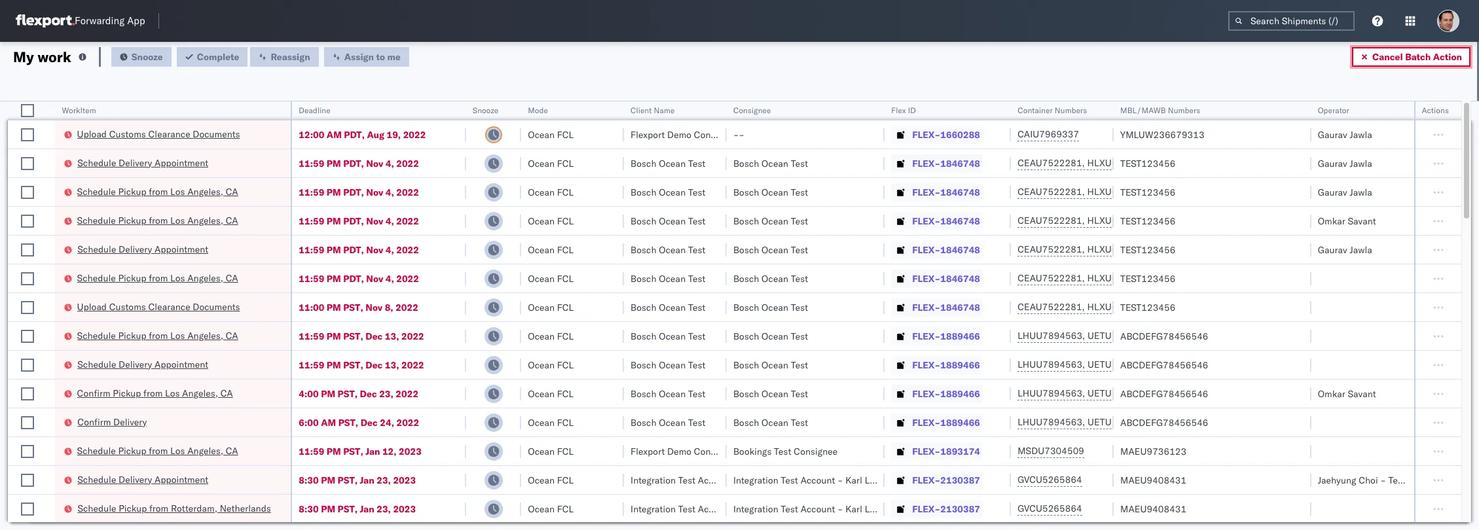 Task type: locate. For each thing, give the bounding box(es) containing it.
11:59 for 4th schedule pickup from los angeles, ca button from the bottom of the page
[[299, 215, 325, 227]]

upload customs clearance documents for first upload customs clearance documents link
[[78, 128, 241, 140]]

5 schedule pickup from los angeles, ca from the top
[[78, 445, 239, 457]]

schedule for schedule delivery appointment button related to 8:30 pm pst, jan 23, 2023
[[78, 474, 116, 486]]

1 vertical spatial flexport demo consignee
[[631, 446, 738, 458]]

schedule pickup from los angeles, ca for first schedule pickup from los angeles, ca button from the bottom
[[78, 445, 239, 457]]

omkar savant for test123456
[[1318, 215, 1377, 227]]

8:30 down 6:00
[[299, 475, 319, 486]]

4 gaurav from the top
[[1318, 244, 1348, 256]]

0 vertical spatial 2023
[[399, 446, 422, 458]]

los inside button
[[166, 387, 180, 399]]

los for first schedule pickup from los angeles, ca button from the bottom
[[171, 445, 186, 457]]

1846748 for fifth schedule pickup from los angeles, ca button from the bottom of the page
[[941, 186, 981, 198]]

0 vertical spatial 8:30 pm pst, jan 23, 2023
[[299, 475, 416, 486]]

my
[[13, 47, 34, 66]]

from for 3rd schedule pickup from los angeles, ca button from the bottom of the page
[[149, 272, 169, 284]]

1 vertical spatial upload customs clearance documents link
[[78, 300, 241, 313]]

1 vertical spatial demo
[[668, 446, 692, 458]]

1 2130387 from the top
[[941, 475, 981, 486]]

1 vertical spatial gvcu5265864
[[1018, 503, 1083, 515]]

2022
[[403, 129, 426, 141], [396, 158, 419, 169], [396, 186, 419, 198], [396, 215, 419, 227], [396, 244, 419, 256], [396, 273, 419, 285], [396, 302, 418, 313], [402, 330, 424, 342], [402, 359, 424, 371], [396, 388, 419, 400], [397, 417, 419, 429]]

2 vertical spatial 2023
[[393, 503, 416, 515]]

4 flex- from the top
[[913, 215, 941, 227]]

1 ocean fcl from the top
[[528, 129, 574, 141]]

2 1889466 from the top
[[941, 359, 981, 371]]

1 demo from the top
[[668, 129, 692, 141]]

11:59 pm pst, jan 12, 2023
[[299, 446, 422, 458]]

13, for schedule delivery appointment
[[385, 359, 399, 371]]

am
[[327, 129, 342, 141], [321, 417, 336, 429]]

forwarding app link
[[16, 14, 145, 28]]

delivery inside button
[[113, 416, 147, 428]]

4,
[[386, 158, 394, 169], [386, 186, 394, 198], [386, 215, 394, 227], [386, 244, 394, 256], [386, 273, 394, 285]]

2 upload customs clearance documents button from the top
[[78, 300, 241, 315]]

10 ocean fcl from the top
[[528, 388, 574, 400]]

12:00 am pdt, aug 19, 2022
[[299, 129, 426, 141]]

flexport. image
[[16, 14, 75, 28]]

1889466
[[941, 330, 981, 342], [941, 359, 981, 371], [941, 388, 981, 400], [941, 417, 981, 429]]

appointment
[[155, 157, 209, 169], [155, 243, 209, 255], [155, 359, 209, 370], [155, 474, 209, 486]]

flex-1660288
[[913, 129, 981, 141]]

flex-2130387 for schedule pickup from rotterdam, netherlands
[[913, 503, 981, 515]]

omkar savant
[[1318, 215, 1377, 227], [1318, 388, 1377, 400]]

confirm inside button
[[78, 416, 111, 428]]

5 hlxu8034992 from the top
[[1157, 273, 1221, 284]]

flex-2130387 button
[[892, 471, 983, 490], [892, 471, 983, 490], [892, 500, 983, 518], [892, 500, 983, 518]]

2 4, from the top
[[386, 186, 394, 198]]

numbers up "ymluw236679313"
[[1169, 105, 1201, 115]]

1 vertical spatial am
[[321, 417, 336, 429]]

8:30
[[299, 475, 319, 486], [299, 503, 319, 515]]

1 1889466 from the top
[[941, 330, 981, 342]]

consignee button
[[727, 103, 872, 116]]

12 ocean fcl from the top
[[528, 446, 574, 458]]

0 vertical spatial upload customs clearance documents link
[[78, 127, 241, 141]]

2 flex-2130387 from the top
[[913, 503, 981, 515]]

angeles, for 4th schedule pickup from los angeles, ca button from the bottom of the page
[[188, 215, 224, 226]]

2023 for angeles,
[[399, 446, 422, 458]]

1 vertical spatial flexport
[[631, 446, 665, 458]]

upload for second upload customs clearance documents button from the top of the page
[[78, 301, 107, 313]]

2 ocean fcl from the top
[[528, 158, 574, 169]]

1846748
[[941, 158, 981, 169], [941, 186, 981, 198], [941, 215, 981, 227], [941, 244, 981, 256], [941, 273, 981, 285], [941, 302, 981, 313]]

ocean fcl for 4th schedule pickup from los angeles, ca button from the top of the page
[[528, 330, 574, 342]]

from for 4th schedule pickup from los angeles, ca button from the bottom of the page
[[149, 215, 169, 226]]

integration
[[631, 475, 676, 486], [734, 475, 779, 486], [631, 503, 676, 515], [734, 503, 779, 515]]

11:59 pm pdt, nov 4, 2022 for 4th schedule pickup from los angeles, ca button from the bottom of the page
[[299, 215, 419, 227]]

1 flexport from the top
[[631, 129, 665, 141]]

0 vertical spatial savant
[[1348, 215, 1377, 227]]

batch
[[1406, 51, 1432, 63]]

6 ceau7522281, hlxu6269489, hlxu8034992 from the top
[[1018, 301, 1221, 313]]

0 vertical spatial am
[[327, 129, 342, 141]]

3 jawla from the top
[[1350, 186, 1373, 198]]

demo
[[668, 129, 692, 141], [668, 446, 692, 458]]

8 11:59 from the top
[[299, 446, 325, 458]]

angeles, for fifth schedule pickup from los angeles, ca button from the bottom of the page
[[188, 186, 224, 198]]

8:30 pm pst, jan 23, 2023
[[299, 475, 416, 486], [299, 503, 416, 515]]

1 flex- from the top
[[913, 129, 941, 141]]

dec up the 4:00 pm pst, dec 23, 2022
[[366, 359, 383, 371]]

ocean
[[528, 129, 555, 141], [528, 158, 555, 169], [659, 158, 686, 169], [762, 158, 789, 169], [528, 186, 555, 198], [659, 186, 686, 198], [762, 186, 789, 198], [528, 215, 555, 227], [659, 215, 686, 227], [762, 215, 789, 227], [528, 244, 555, 256], [659, 244, 686, 256], [762, 244, 789, 256], [528, 273, 555, 285], [659, 273, 686, 285], [762, 273, 789, 285], [528, 302, 555, 313], [659, 302, 686, 313], [762, 302, 789, 313], [528, 330, 555, 342], [659, 330, 686, 342], [762, 330, 789, 342], [528, 359, 555, 371], [659, 359, 686, 371], [762, 359, 789, 371], [528, 388, 555, 400], [659, 388, 686, 400], [762, 388, 789, 400], [528, 417, 555, 429], [659, 417, 686, 429], [762, 417, 789, 429], [528, 446, 555, 458], [528, 475, 555, 486], [528, 503, 555, 515]]

4 schedule pickup from los angeles, ca link from the top
[[78, 329, 239, 342]]

1 flexport demo consignee from the top
[[631, 129, 738, 141]]

jaehyung choi - test origin agent
[[1318, 475, 1461, 486]]

angeles, inside confirm pickup from los angeles, ca link
[[183, 387, 219, 399]]

2 demo from the top
[[668, 446, 692, 458]]

2 11:59 pm pst, dec 13, 2022 from the top
[[299, 359, 424, 371]]

flexport for --
[[631, 129, 665, 141]]

4 schedule from the top
[[78, 243, 116, 255]]

schedule pickup from los angeles, ca
[[78, 186, 239, 198], [78, 215, 239, 226], [78, 272, 239, 284], [78, 330, 239, 342], [78, 445, 239, 457]]

3 ceau7522281, from the top
[[1018, 215, 1085, 227]]

1 vertical spatial 11:59 pm pst, dec 13, 2022
[[299, 359, 424, 371]]

0 vertical spatial 2130387
[[941, 475, 981, 486]]

ceau7522281,
[[1018, 157, 1085, 169], [1018, 186, 1085, 198], [1018, 215, 1085, 227], [1018, 244, 1085, 255], [1018, 273, 1085, 284], [1018, 301, 1085, 313]]

schedule pickup from los angeles, ca link for fifth schedule pickup from los angeles, ca button from the bottom of the page
[[78, 185, 239, 198]]

-
[[734, 129, 739, 141], [739, 129, 745, 141], [735, 475, 741, 486], [838, 475, 844, 486], [1381, 475, 1387, 486], [735, 503, 741, 515], [838, 503, 844, 515]]

1 vertical spatial 8:30 pm pst, jan 23, 2023
[[299, 503, 416, 515]]

schedule pickup from los angeles, ca for 3rd schedule pickup from los angeles, ca button from the bottom of the page
[[78, 272, 239, 284]]

1 flex-2130387 from the top
[[913, 475, 981, 486]]

flex-1846748 button
[[892, 154, 983, 173], [892, 154, 983, 173], [892, 183, 983, 201], [892, 183, 983, 201], [892, 212, 983, 230], [892, 212, 983, 230], [892, 241, 983, 259], [892, 241, 983, 259], [892, 270, 983, 288], [892, 270, 983, 288], [892, 298, 983, 317], [892, 298, 983, 317]]

0 vertical spatial flexport
[[631, 129, 665, 141]]

numbers inside button
[[1055, 105, 1088, 115]]

ocean fcl for fifth schedule pickup from los angeles, ca button from the bottom of the page
[[528, 186, 574, 198]]

13,
[[385, 330, 399, 342], [385, 359, 399, 371]]

from for confirm pickup from los angeles, ca button on the left of page
[[144, 387, 163, 399]]

my work
[[13, 47, 71, 66]]

8:30 for schedule delivery appointment
[[299, 475, 319, 486]]

am right 6:00
[[321, 417, 336, 429]]

schedule
[[78, 157, 116, 169], [78, 186, 116, 198], [78, 215, 116, 226], [78, 243, 116, 255], [78, 272, 116, 284], [78, 330, 116, 342], [78, 359, 116, 370], [78, 445, 116, 457], [78, 474, 116, 486], [78, 503, 116, 515]]

11:59 pm pdt, nov 4, 2022 for schedule delivery appointment button related to 11:59 pm pdt, nov 4, 2022
[[299, 244, 419, 256]]

1 vertical spatial 8:30
[[299, 503, 319, 515]]

2023
[[399, 446, 422, 458], [393, 475, 416, 486], [393, 503, 416, 515]]

1846748 for 3rd schedule pickup from los angeles, ca button from the bottom of the page
[[941, 273, 981, 285]]

flex-1893174 button
[[892, 442, 983, 461], [892, 442, 983, 461]]

0 vertical spatial gvcu5265864
[[1018, 474, 1083, 486]]

schedule delivery appointment button
[[78, 156, 209, 171], [78, 243, 209, 257], [78, 358, 209, 372], [78, 473, 209, 488]]

jan
[[366, 446, 380, 458], [360, 475, 375, 486], [360, 503, 375, 515]]

flex-1846748
[[913, 158, 981, 169], [913, 186, 981, 198], [913, 215, 981, 227], [913, 244, 981, 256], [913, 273, 981, 285], [913, 302, 981, 313]]

1 clearance from the top
[[149, 128, 191, 140]]

4 4, from the top
[[386, 244, 394, 256]]

1 maeu9408431 from the top
[[1121, 475, 1187, 486]]

5 ceau7522281, from the top
[[1018, 273, 1085, 284]]

0 vertical spatial confirm
[[78, 387, 111, 399]]

1 horizontal spatial numbers
[[1169, 105, 1201, 115]]

2130387
[[941, 475, 981, 486], [941, 503, 981, 515]]

1 omkar from the top
[[1318, 215, 1346, 227]]

6 hlxu8034992 from the top
[[1157, 301, 1221, 313]]

nov
[[366, 158, 383, 169], [366, 186, 383, 198], [366, 215, 383, 227], [366, 244, 383, 256], [366, 273, 383, 285], [366, 302, 383, 313]]

None checkbox
[[21, 157, 34, 170], [21, 243, 34, 256], [21, 272, 34, 285], [21, 359, 34, 372], [21, 387, 34, 401], [21, 416, 34, 429], [21, 445, 34, 458], [21, 474, 34, 487], [21, 503, 34, 516], [21, 157, 34, 170], [21, 243, 34, 256], [21, 272, 34, 285], [21, 359, 34, 372], [21, 387, 34, 401], [21, 416, 34, 429], [21, 445, 34, 458], [21, 474, 34, 487], [21, 503, 34, 516]]

0 vertical spatial 13,
[[385, 330, 399, 342]]

0 vertical spatial omkar savant
[[1318, 215, 1377, 227]]

upload customs clearance documents
[[78, 128, 241, 140], [78, 301, 241, 313]]

1 vertical spatial upload
[[78, 301, 107, 313]]

numbers for mbl/mawb numbers
[[1169, 105, 1201, 115]]

4, for schedule delivery appointment button related to 11:59 pm pdt, nov 4, 2022
[[386, 244, 394, 256]]

integration test account - karl lagerfeld
[[631, 475, 801, 486], [734, 475, 904, 486], [631, 503, 801, 515], [734, 503, 904, 515]]

los
[[171, 186, 186, 198], [171, 215, 186, 226], [171, 272, 186, 284], [171, 330, 186, 342], [166, 387, 180, 399], [171, 445, 186, 457]]

resize handle column header
[[40, 102, 55, 531], [275, 102, 291, 531], [451, 102, 466, 531], [506, 102, 522, 531], [609, 102, 624, 531], [711, 102, 727, 531], [869, 102, 885, 531], [996, 102, 1012, 531], [1099, 102, 1114, 531], [1296, 102, 1312, 531], [1399, 102, 1415, 531], [1446, 102, 1462, 531]]

1 lhuu7894563, from the top
[[1018, 330, 1086, 342]]

2 confirm from the top
[[78, 416, 111, 428]]

10 resize handle column header from the left
[[1296, 102, 1312, 531]]

3 lhuu7894563, from the top
[[1018, 388, 1086, 400]]

11:59 for fifth schedule pickup from los angeles, ca button from the bottom of the page
[[299, 186, 325, 198]]

gvcu5265864
[[1018, 474, 1083, 486], [1018, 503, 1083, 515]]

1 vertical spatial confirm
[[78, 416, 111, 428]]

schedule pickup from los angeles, ca link
[[78, 185, 239, 198], [78, 214, 239, 227], [78, 272, 239, 285], [78, 329, 239, 342], [78, 444, 239, 458]]

operator
[[1318, 105, 1350, 115]]

0 vertical spatial 8:30
[[299, 475, 319, 486]]

savant
[[1348, 215, 1377, 227], [1348, 388, 1377, 400]]

4, for fifth schedule pickup from los angeles, ca button from the bottom of the page
[[386, 186, 394, 198]]

1 vertical spatial 2023
[[393, 475, 416, 486]]

8:30 right netherlands
[[299, 503, 319, 515]]

confirm inside button
[[78, 387, 111, 399]]

2 11:59 pm pdt, nov 4, 2022 from the top
[[299, 186, 419, 198]]

hlxu6269489, for 3rd schedule pickup from los angeles, ca button from the bottom of the page
[[1088, 273, 1155, 284]]

5 flex-1846748 from the top
[[913, 273, 981, 285]]

schedule delivery appointment link for 11:59 pm pst, dec 13, 2022
[[78, 358, 209, 371]]

2 upload from the top
[[78, 301, 107, 313]]

6 fcl from the top
[[557, 273, 574, 285]]

schedule for schedule delivery appointment button related to 11:59 pm pdt, nov 4, 2022
[[78, 243, 116, 255]]

schedule for schedule pickup from rotterdam, netherlands 'button'
[[78, 503, 116, 515]]

6 1846748 from the top
[[941, 302, 981, 313]]

upload customs clearance documents button
[[78, 127, 241, 142], [78, 300, 241, 315]]

schedule pickup from los angeles, ca for 4th schedule pickup from los angeles, ca button from the top of the page
[[78, 330, 239, 342]]

omkar for test123456
[[1318, 215, 1346, 227]]

1 vertical spatial clearance
[[149, 301, 191, 313]]

4, for 3rd schedule pickup from los angeles, ca button from the bottom of the page
[[386, 273, 394, 285]]

0 vertical spatial upload
[[78, 128, 107, 140]]

0 vertical spatial flex-2130387
[[913, 475, 981, 486]]

1 vertical spatial 2130387
[[941, 503, 981, 515]]

schedule for fifth schedule pickup from los angeles, ca button from the bottom of the page
[[78, 186, 116, 198]]

1 resize handle column header from the left
[[40, 102, 55, 531]]

maeu9736123
[[1121, 446, 1187, 458]]

2 omkar savant from the top
[[1318, 388, 1377, 400]]

confirm for confirm pickup from los angeles, ca
[[78, 387, 111, 399]]

7 ocean fcl from the top
[[528, 302, 574, 313]]

5 schedule pickup from los angeles, ca button from the top
[[78, 444, 239, 459]]

5 schedule pickup from los angeles, ca link from the top
[[78, 444, 239, 458]]

Search Shipments (/) text field
[[1229, 11, 1355, 31]]

angeles,
[[188, 186, 224, 198], [188, 215, 224, 226], [188, 272, 224, 284], [188, 330, 224, 342], [183, 387, 219, 399], [188, 445, 224, 457]]

1 upload customs clearance documents button from the top
[[78, 127, 241, 142]]

1 upload from the top
[[78, 128, 107, 140]]

4 flex-1846748 from the top
[[913, 244, 981, 256]]

0 horizontal spatial numbers
[[1055, 105, 1088, 115]]

1 vertical spatial flex-2130387
[[913, 503, 981, 515]]

4 11:59 from the top
[[299, 244, 325, 256]]

ocean fcl for 4th schedule pickup from los angeles, ca button from the bottom of the page
[[528, 215, 574, 227]]

ocean fcl for first schedule pickup from los angeles, ca button from the bottom
[[528, 446, 574, 458]]

3 ocean fcl from the top
[[528, 186, 574, 198]]

1 11:59 from the top
[[299, 158, 325, 169]]

pickup
[[119, 186, 147, 198], [119, 215, 147, 226], [119, 272, 147, 284], [119, 330, 147, 342], [113, 387, 142, 399], [119, 445, 147, 457], [119, 503, 147, 515]]

pm
[[327, 158, 341, 169], [327, 186, 341, 198], [327, 215, 341, 227], [327, 244, 341, 256], [327, 273, 341, 285], [327, 302, 341, 313], [327, 330, 341, 342], [327, 359, 341, 371], [321, 388, 335, 400], [327, 446, 341, 458], [321, 475, 335, 486], [321, 503, 335, 515]]

2 13, from the top
[[385, 359, 399, 371]]

flexport demo consignee
[[631, 129, 738, 141], [631, 446, 738, 458]]

from inside button
[[144, 387, 163, 399]]

6 resize handle column header from the left
[[711, 102, 727, 531]]

3 flex-1846748 from the top
[[913, 215, 981, 227]]

2 8:30 from the top
[[299, 503, 319, 515]]

hlxu8034992
[[1157, 157, 1221, 169], [1157, 186, 1221, 198], [1157, 215, 1221, 227], [1157, 244, 1221, 255], [1157, 273, 1221, 284], [1157, 301, 1221, 313]]

lhuu7894563,
[[1018, 330, 1086, 342], [1018, 359, 1086, 371], [1018, 388, 1086, 400], [1018, 417, 1086, 428]]

12 fcl from the top
[[557, 446, 574, 458]]

customs
[[110, 128, 147, 140], [110, 301, 147, 313]]

1 vertical spatial documents
[[193, 301, 241, 313]]

savant for abcdefg78456546
[[1348, 388, 1377, 400]]

jan for netherlands
[[360, 503, 375, 515]]

0 vertical spatial 11:59 pm pst, dec 13, 2022
[[299, 330, 424, 342]]

ocean fcl for second upload customs clearance documents button from the top of the page
[[528, 302, 574, 313]]

11:59 for first schedule pickup from los angeles, ca button from the bottom
[[299, 446, 325, 458]]

dec
[[366, 330, 383, 342], [366, 359, 383, 371], [360, 388, 377, 400], [361, 417, 378, 429]]

0 vertical spatial upload customs clearance documents button
[[78, 127, 241, 142]]

1 vertical spatial upload customs clearance documents button
[[78, 300, 241, 315]]

11:59 pm pst, dec 13, 2022 down 11:00 pm pst, nov 8, 2022
[[299, 330, 424, 342]]

hlxu6269489, for schedule delivery appointment button related to 11:59 pm pdt, nov 4, 2022
[[1088, 244, 1155, 255]]

13, down 8,
[[385, 330, 399, 342]]

ocean fcl
[[528, 129, 574, 141], [528, 158, 574, 169], [528, 186, 574, 198], [528, 215, 574, 227], [528, 244, 574, 256], [528, 273, 574, 285], [528, 302, 574, 313], [528, 330, 574, 342], [528, 359, 574, 371], [528, 388, 574, 400], [528, 417, 574, 429], [528, 446, 574, 458], [528, 475, 574, 486], [528, 503, 574, 515]]

hlxu6269489,
[[1088, 157, 1155, 169], [1088, 186, 1155, 198], [1088, 215, 1155, 227], [1088, 244, 1155, 255], [1088, 273, 1155, 284], [1088, 301, 1155, 313]]

6 flex- from the top
[[913, 273, 941, 285]]

schedule delivery appointment button for 11:59 pm pst, dec 13, 2022
[[78, 358, 209, 372]]

name
[[654, 105, 675, 115]]

from
[[149, 186, 169, 198], [149, 215, 169, 226], [149, 272, 169, 284], [149, 330, 169, 342], [144, 387, 163, 399], [149, 445, 169, 457], [149, 503, 169, 515]]

4:00 pm pst, dec 23, 2022
[[299, 388, 419, 400]]

2 vertical spatial 23,
[[377, 503, 391, 515]]

7 resize handle column header from the left
[[869, 102, 885, 531]]

0 vertical spatial documents
[[193, 128, 241, 140]]

2 2130387 from the top
[[941, 503, 981, 515]]

2 schedule delivery appointment link from the top
[[78, 243, 209, 256]]

5 flex- from the top
[[913, 244, 941, 256]]

5 1846748 from the top
[[941, 273, 981, 285]]

1 omkar savant from the top
[[1318, 215, 1377, 227]]

schedule delivery appointment link for 11:59 pm pdt, nov 4, 2022
[[78, 243, 209, 256]]

1 8:30 from the top
[[299, 475, 319, 486]]

1 4, from the top
[[386, 158, 394, 169]]

3 hlxu6269489, from the top
[[1088, 215, 1155, 227]]

ceau7522281, for 3rd schedule pickup from los angeles, ca button from the bottom of the page
[[1018, 273, 1085, 284]]

hlxu6269489, for 4th schedule pickup from los angeles, ca button from the bottom of the page
[[1088, 215, 1155, 227]]

delivery
[[119, 157, 152, 169], [119, 243, 152, 255], [119, 359, 152, 370], [113, 416, 147, 428], [119, 474, 152, 486]]

13, up the 4:00 pm pst, dec 23, 2022
[[385, 359, 399, 371]]

2 flexport from the top
[[631, 446, 665, 458]]

11:59 for schedule delivery appointment button related to 11:59 pm pdt, nov 4, 2022
[[299, 244, 325, 256]]

1 vertical spatial 13,
[[385, 359, 399, 371]]

1 vertical spatial upload customs clearance documents
[[78, 301, 241, 313]]

flex-1846748 for 3rd schedule pickup from los angeles, ca button from the bottom of the page
[[913, 273, 981, 285]]

am right the 12:00
[[327, 129, 342, 141]]

flex-
[[913, 129, 941, 141], [913, 158, 941, 169], [913, 186, 941, 198], [913, 215, 941, 227], [913, 244, 941, 256], [913, 273, 941, 285], [913, 302, 941, 313], [913, 330, 941, 342], [913, 359, 941, 371], [913, 388, 941, 400], [913, 417, 941, 429], [913, 446, 941, 458], [913, 475, 941, 486], [913, 503, 941, 515]]

1 vertical spatial omkar
[[1318, 388, 1346, 400]]

nov for 4th schedule pickup from los angeles, ca button from the bottom of the page
[[366, 215, 383, 227]]

flex-1846748 for 4th schedule pickup from los angeles, ca button from the bottom of the page
[[913, 215, 981, 227]]

8 schedule from the top
[[78, 445, 116, 457]]

1 vertical spatial jan
[[360, 475, 375, 486]]

None checkbox
[[21, 104, 34, 117], [21, 128, 34, 141], [21, 186, 34, 199], [21, 215, 34, 228], [21, 301, 34, 314], [21, 330, 34, 343], [21, 104, 34, 117], [21, 128, 34, 141], [21, 186, 34, 199], [21, 215, 34, 228], [21, 301, 34, 314], [21, 330, 34, 343]]

3 gaurav jawla from the top
[[1318, 186, 1373, 198]]

3 schedule from the top
[[78, 215, 116, 226]]

upload
[[78, 128, 107, 140], [78, 301, 107, 313]]

maeu9408431 for schedule pickup from rotterdam, netherlands
[[1121, 503, 1187, 515]]

11:59 pm pst, dec 13, 2022 up the 4:00 pm pst, dec 23, 2022
[[299, 359, 424, 371]]

schedule delivery appointment link for 8:30 pm pst, jan 23, 2023
[[78, 473, 209, 486]]

schedule delivery appointment for 8:30 pm pst, jan 23, 2023
[[78, 474, 209, 486]]

numbers
[[1055, 105, 1088, 115], [1169, 105, 1201, 115]]

2 lhuu7894563, uetu5238478 from the top
[[1018, 359, 1152, 371]]

0 vertical spatial demo
[[668, 129, 692, 141]]

1 vertical spatial 23,
[[377, 475, 391, 486]]

0 vertical spatial omkar
[[1318, 215, 1346, 227]]

0 vertical spatial customs
[[110, 128, 147, 140]]

demo for --
[[668, 129, 692, 141]]

lagerfeld
[[762, 475, 801, 486], [865, 475, 904, 486], [762, 503, 801, 515], [865, 503, 904, 515]]

2130387 for schedule pickup from rotterdam, netherlands
[[941, 503, 981, 515]]

numbers up the "caiu7969337"
[[1055, 105, 1088, 115]]

3 appointment from the top
[[155, 359, 209, 370]]

rotterdam,
[[171, 503, 217, 515]]

2 upload customs clearance documents from the top
[[78, 301, 241, 313]]

2 schedule delivery appointment from the top
[[78, 243, 209, 255]]

1 vertical spatial savant
[[1348, 388, 1377, 400]]

6 ceau7522281, from the top
[[1018, 301, 1085, 313]]

upload customs clearance documents link
[[78, 127, 241, 141], [78, 300, 241, 313]]

10 schedule from the top
[[78, 503, 116, 515]]

2 ceau7522281, from the top
[[1018, 186, 1085, 198]]

schedule pickup from los angeles, ca for 4th schedule pickup from los angeles, ca button from the bottom of the page
[[78, 215, 239, 226]]

maeu9408431
[[1121, 475, 1187, 486], [1121, 503, 1187, 515]]

schedule pickup from los angeles, ca for fifth schedule pickup from los angeles, ca button from the bottom of the page
[[78, 186, 239, 198]]

schedule inside 'button'
[[78, 503, 116, 515]]

2 documents from the top
[[193, 301, 241, 313]]

11:59 pm pst, dec 13, 2022
[[299, 330, 424, 342], [299, 359, 424, 371]]

0 vertical spatial maeu9408431
[[1121, 475, 1187, 486]]

flex-1889466
[[913, 330, 981, 342], [913, 359, 981, 371], [913, 388, 981, 400], [913, 417, 981, 429]]

4 schedule pickup from los angeles, ca button from the top
[[78, 329, 239, 344]]

container
[[1018, 105, 1053, 115]]

test123456
[[1121, 158, 1176, 169], [1121, 186, 1176, 198], [1121, 215, 1176, 227], [1121, 244, 1176, 256], [1121, 273, 1176, 285], [1121, 302, 1176, 313]]

deadline
[[299, 105, 331, 115]]

from for fifth schedule pickup from los angeles, ca button from the bottom of the page
[[149, 186, 169, 198]]

2 vertical spatial jan
[[360, 503, 375, 515]]

0 vertical spatial jan
[[366, 446, 380, 458]]

angeles, for first schedule pickup from los angeles, ca button from the bottom
[[188, 445, 224, 457]]

consignee
[[734, 105, 771, 115], [694, 129, 738, 141], [694, 446, 738, 458], [794, 446, 838, 458]]

1 vertical spatial customs
[[110, 301, 147, 313]]

flex-1660288 button
[[892, 125, 983, 144], [892, 125, 983, 144]]

3 schedule delivery appointment button from the top
[[78, 358, 209, 372]]

1 vertical spatial omkar savant
[[1318, 388, 1377, 400]]

from inside 'button'
[[149, 503, 169, 515]]

0 vertical spatial clearance
[[149, 128, 191, 140]]

1 vertical spatial maeu9408431
[[1121, 503, 1187, 515]]

numbers inside button
[[1169, 105, 1201, 115]]

4 ocean fcl from the top
[[528, 215, 574, 227]]

0 vertical spatial upload customs clearance documents
[[78, 128, 241, 140]]

0 vertical spatial flexport demo consignee
[[631, 129, 738, 141]]

los for 4th schedule pickup from los angeles, ca button from the top of the page
[[171, 330, 186, 342]]



Task type: describe. For each thing, give the bounding box(es) containing it.
11:59 for 3rd schedule pickup from los angeles, ca button from the bottom of the page
[[299, 273, 325, 285]]

ocean fcl for 3rd schedule pickup from los angeles, ca button from the bottom of the page
[[528, 273, 574, 285]]

4 gaurav jawla from the top
[[1318, 244, 1373, 256]]

11:00
[[299, 302, 325, 313]]

ceau7522281, for 4th schedule pickup from los angeles, ca button from the bottom of the page
[[1018, 215, 1085, 227]]

2 hlxu8034992 from the top
[[1157, 186, 1221, 198]]

hlxu6269489, for fifth schedule pickup from los angeles, ca button from the bottom of the page
[[1088, 186, 1155, 198]]

workitem
[[62, 105, 96, 115]]

12,
[[383, 446, 397, 458]]

schedule for schedule delivery appointment button associated with 11:59 pm pst, dec 13, 2022
[[78, 359, 116, 370]]

4 1889466 from the top
[[941, 417, 981, 429]]

11:59 for 4th schedule pickup from los angeles, ca button from the top of the page
[[299, 330, 325, 342]]

angeles, for confirm pickup from los angeles, ca button on the left of page
[[183, 387, 219, 399]]

clearance for first upload customs clearance documents link
[[149, 128, 191, 140]]

upload customs clearance documents for 1st upload customs clearance documents link from the bottom of the page
[[78, 301, 241, 313]]

2 test123456 from the top
[[1121, 186, 1176, 198]]

id
[[908, 105, 916, 115]]

caiu7969337
[[1018, 128, 1080, 140]]

23, for schedule pickup from rotterdam, netherlands
[[377, 503, 391, 515]]

container numbers
[[1018, 105, 1088, 115]]

schedule pickup from rotterdam, netherlands button
[[78, 502, 271, 517]]

1 schedule pickup from los angeles, ca button from the top
[[78, 185, 239, 199]]

mbl/mawb numbers
[[1121, 105, 1201, 115]]

14 fcl from the top
[[557, 503, 574, 515]]

9 fcl from the top
[[557, 359, 574, 371]]

2 ceau7522281, hlxu6269489, hlxu8034992 from the top
[[1018, 186, 1221, 198]]

1846748 for schedule delivery appointment button related to 11:59 pm pdt, nov 4, 2022
[[941, 244, 981, 256]]

6 hlxu6269489, from the top
[[1088, 301, 1155, 313]]

jaehyung
[[1318, 475, 1357, 486]]

8 flex- from the top
[[913, 330, 941, 342]]

3 1889466 from the top
[[941, 388, 981, 400]]

cancel
[[1373, 51, 1404, 63]]

1 schedule delivery appointment link from the top
[[78, 156, 209, 169]]

angeles, for 4th schedule pickup from los angeles, ca button from the top of the page
[[188, 330, 224, 342]]

2 flex- from the top
[[913, 158, 941, 169]]

1 upload customs clearance documents link from the top
[[78, 127, 241, 141]]

schedule pickup from los angeles, ca link for 3rd schedule pickup from los angeles, ca button from the bottom of the page
[[78, 272, 239, 285]]

2 fcl from the top
[[557, 158, 574, 169]]

11 resize handle column header from the left
[[1399, 102, 1415, 531]]

11:59 pm pst, dec 13, 2022 for schedule delivery appointment
[[299, 359, 424, 371]]

ocean fcl for schedule pickup from rotterdam, netherlands 'button'
[[528, 503, 574, 515]]

2 jawla from the top
[[1350, 158, 1373, 169]]

1 schedule delivery appointment from the top
[[78, 157, 209, 169]]

confirm delivery button
[[78, 416, 147, 430]]

dec up 6:00 am pst, dec 24, 2022
[[360, 388, 377, 400]]

pickup inside 'button'
[[119, 503, 147, 515]]

11 fcl from the top
[[557, 417, 574, 429]]

6:00
[[299, 417, 319, 429]]

schedule pickup from rotterdam, netherlands
[[78, 503, 271, 515]]

4 lhuu7894563, uetu5238478 from the top
[[1018, 417, 1152, 428]]

3 hlxu8034992 from the top
[[1157, 215, 1221, 227]]

origin
[[1409, 475, 1434, 486]]

3 flex- from the top
[[913, 186, 941, 198]]

12:00
[[299, 129, 325, 141]]

delivery for 11:59 pm pst, dec 13, 2022
[[119, 359, 152, 370]]

0 vertical spatial 23,
[[379, 388, 394, 400]]

1893174
[[941, 446, 981, 458]]

agent
[[1436, 475, 1461, 486]]

14 flex- from the top
[[913, 503, 941, 515]]

am for pdt,
[[327, 129, 342, 141]]

2 lhuu7894563, from the top
[[1018, 359, 1086, 371]]

11:00 pm pst, nov 8, 2022
[[299, 302, 418, 313]]

container numbers button
[[1012, 103, 1101, 116]]

deadline button
[[292, 103, 453, 116]]

3 test123456 from the top
[[1121, 215, 1176, 227]]

3 flex-1889466 from the top
[[913, 388, 981, 400]]

9 flex- from the top
[[913, 359, 941, 371]]

11 flex- from the top
[[913, 417, 941, 429]]

delivery for 8:30 pm pst, jan 23, 2023
[[119, 474, 152, 486]]

client
[[631, 105, 652, 115]]

omkar savant for abcdefg78456546
[[1318, 388, 1377, 400]]

maeu9408431 for schedule delivery appointment
[[1121, 475, 1187, 486]]

aug
[[367, 129, 385, 141]]

workitem button
[[55, 103, 278, 116]]

2130387 for schedule delivery appointment
[[941, 475, 981, 486]]

los for confirm pickup from los angeles, ca button on the left of page
[[166, 387, 180, 399]]

24,
[[380, 417, 394, 429]]

app
[[127, 15, 145, 27]]

19,
[[387, 129, 401, 141]]

client name button
[[624, 103, 714, 116]]

1 gaurav from the top
[[1318, 129, 1348, 141]]

customs for 1st upload customs clearance documents link from the bottom of the page
[[110, 301, 147, 313]]

4 hlxu8034992 from the top
[[1157, 244, 1221, 255]]

4 ceau7522281, hlxu6269489, hlxu8034992 from the top
[[1018, 244, 1221, 255]]

3 gaurav from the top
[[1318, 186, 1348, 198]]

3 abcdefg78456546 from the top
[[1121, 388, 1209, 400]]

documents for 1st upload customs clearance documents link from the bottom of the page
[[193, 301, 241, 313]]

8,
[[385, 302, 393, 313]]

flex id button
[[885, 103, 998, 116]]

ca inside button
[[221, 387, 234, 399]]

client name
[[631, 105, 675, 115]]

4, for 4th schedule pickup from los angeles, ca button from the bottom of the page
[[386, 215, 394, 227]]

numbers for container numbers
[[1055, 105, 1088, 115]]

2 resize handle column header from the left
[[275, 102, 291, 531]]

ocean fcl for schedule delivery appointment button associated with 11:59 pm pst, dec 13, 2022
[[528, 359, 574, 371]]

8:30 for schedule pickup from rotterdam, netherlands
[[299, 503, 319, 515]]

1 test123456 from the top
[[1121, 158, 1176, 169]]

1 ceau7522281, hlxu6269489, hlxu8034992 from the top
[[1018, 157, 1221, 169]]

mode button
[[522, 103, 611, 116]]

flex-1893174
[[913, 446, 981, 458]]

mbl/mawb numbers button
[[1114, 103, 1299, 116]]

11:59 pm pst, dec 13, 2022 for schedule pickup from los angeles, ca
[[299, 330, 424, 342]]

cancel batch action
[[1373, 51, 1463, 63]]

schedule for first schedule pickup from los angeles, ca button from the bottom
[[78, 445, 116, 457]]

1 hlxu6269489, from the top
[[1088, 157, 1155, 169]]

12 flex- from the top
[[913, 446, 941, 458]]

10 fcl from the top
[[557, 388, 574, 400]]

actions
[[1423, 105, 1450, 115]]

2023 for netherlands
[[393, 503, 416, 515]]

omkar for abcdefg78456546
[[1318, 388, 1346, 400]]

8:30 pm pst, jan 23, 2023 for schedule delivery appointment
[[299, 475, 416, 486]]

customs for first upload customs clearance documents link
[[110, 128, 147, 140]]

1660288
[[941, 129, 981, 141]]

am for pst,
[[321, 417, 336, 429]]

mbl/mawb
[[1121, 105, 1166, 115]]

2 schedule pickup from los angeles, ca button from the top
[[78, 214, 239, 228]]

5 test123456 from the top
[[1121, 273, 1176, 285]]

flex-1846748 for fifth schedule pickup from los angeles, ca button from the bottom of the page
[[913, 186, 981, 198]]

2 abcdefg78456546 from the top
[[1121, 359, 1209, 371]]

confirm for confirm delivery
[[78, 416, 111, 428]]

appointment for 11:59 pm pdt, nov 4, 2022
[[155, 243, 209, 255]]

4 test123456 from the top
[[1121, 244, 1176, 256]]

schedule delivery appointment for 11:59 pm pst, dec 13, 2022
[[78, 359, 209, 370]]

2 upload customs clearance documents link from the top
[[78, 300, 241, 313]]

confirm delivery
[[78, 416, 147, 428]]

dec left 24,
[[361, 417, 378, 429]]

schedule delivery appointment for 11:59 pm pdt, nov 4, 2022
[[78, 243, 209, 255]]

1 11:59 pm pdt, nov 4, 2022 from the top
[[299, 158, 419, 169]]

6 test123456 from the top
[[1121, 302, 1176, 313]]

ocean fcl for schedule delivery appointment button related to 11:59 pm pdt, nov 4, 2022
[[528, 244, 574, 256]]

demo for bookings test consignee
[[668, 446, 692, 458]]

3 lhuu7894563, uetu5238478 from the top
[[1018, 388, 1152, 400]]

los for fifth schedule pickup from los angeles, ca button from the bottom of the page
[[171, 186, 186, 198]]

8:30 pm pst, jan 23, 2023 for schedule pickup from rotterdam, netherlands
[[299, 503, 416, 515]]

flexport demo consignee for bookings test consignee
[[631, 446, 738, 458]]

3 fcl from the top
[[557, 186, 574, 198]]

forwarding
[[75, 15, 125, 27]]

flexport demo consignee for --
[[631, 129, 738, 141]]

1 uetu5238478 from the top
[[1088, 330, 1152, 342]]

13, for schedule pickup from los angeles, ca
[[385, 330, 399, 342]]

4 resize handle column header from the left
[[506, 102, 522, 531]]

action
[[1434, 51, 1463, 63]]

savant for test123456
[[1348, 215, 1377, 227]]

4:00
[[299, 388, 319, 400]]

1 schedule delivery appointment button from the top
[[78, 156, 209, 171]]

schedule pickup from los angeles, ca link for 4th schedule pickup from los angeles, ca button from the bottom of the page
[[78, 214, 239, 227]]

forwarding app
[[75, 15, 145, 27]]

upload for second upload customs clearance documents button from the bottom of the page
[[78, 128, 107, 140]]

4 abcdefg78456546 from the top
[[1121, 417, 1209, 429]]

1 lhuu7894563, uetu5238478 from the top
[[1018, 330, 1152, 342]]

11 ocean fcl from the top
[[528, 417, 574, 429]]

13 fcl from the top
[[557, 475, 574, 486]]

msdu7304509
[[1018, 445, 1085, 457]]

consignee inside button
[[734, 105, 771, 115]]

schedule for first schedule delivery appointment button from the top
[[78, 157, 116, 169]]

cancel batch action button
[[1353, 47, 1471, 66]]

appointment for 8:30 pm pst, jan 23, 2023
[[155, 474, 209, 486]]

11:59 pm pdt, nov 4, 2022 for fifth schedule pickup from los angeles, ca button from the bottom of the page
[[299, 186, 419, 198]]

snooze
[[473, 105, 499, 115]]

flex-1846748 for schedule delivery appointment button related to 11:59 pm pdt, nov 4, 2022
[[913, 244, 981, 256]]

4 lhuu7894563, from the top
[[1018, 417, 1086, 428]]

1 ceau7522281, from the top
[[1018, 157, 1085, 169]]

confirm pickup from los angeles, ca
[[78, 387, 234, 399]]

11:59 for schedule delivery appointment button associated with 11:59 pm pst, dec 13, 2022
[[299, 359, 325, 371]]

1 fcl from the top
[[557, 129, 574, 141]]

schedule delivery appointment button for 8:30 pm pst, jan 23, 2023
[[78, 473, 209, 488]]

schedule delivery appointment button for 11:59 pm pdt, nov 4, 2022
[[78, 243, 209, 257]]

schedule for 3rd schedule pickup from los angeles, ca button from the bottom of the page
[[78, 272, 116, 284]]

23, for schedule delivery appointment
[[377, 475, 391, 486]]

1 1846748 from the top
[[941, 158, 981, 169]]

1 flex-1846748 from the top
[[913, 158, 981, 169]]

1 flex-1889466 from the top
[[913, 330, 981, 342]]

6 flex-1846748 from the top
[[913, 302, 981, 313]]

3 schedule pickup from los angeles, ca button from the top
[[78, 272, 239, 286]]

choi
[[1359, 475, 1379, 486]]

gvcu5265864 for schedule pickup from rotterdam, netherlands
[[1018, 503, 1083, 515]]

confirm pickup from los angeles, ca link
[[78, 387, 234, 400]]

1 appointment from the top
[[155, 157, 209, 169]]

4 flex-1889466 from the top
[[913, 417, 981, 429]]

flexport for bookings test consignee
[[631, 446, 665, 458]]

3 resize handle column header from the left
[[451, 102, 466, 531]]

2 gaurav from the top
[[1318, 158, 1348, 169]]

schedule for 4th schedule pickup from los angeles, ca button from the bottom of the page
[[78, 215, 116, 226]]

8 fcl from the top
[[557, 330, 574, 342]]

pickup inside button
[[113, 387, 142, 399]]

1 jawla from the top
[[1350, 129, 1373, 141]]

7 flex- from the top
[[913, 302, 941, 313]]

from for 4th schedule pickup from los angeles, ca button from the top of the page
[[149, 330, 169, 342]]

dec down 11:00 pm pst, nov 8, 2022
[[366, 330, 383, 342]]

1 hlxu8034992 from the top
[[1157, 157, 1221, 169]]

los for 3rd schedule pickup from los angeles, ca button from the bottom of the page
[[171, 272, 186, 284]]

4 uetu5238478 from the top
[[1088, 417, 1152, 428]]

los for 4th schedule pickup from los angeles, ca button from the bottom of the page
[[171, 215, 186, 226]]

2 gaurav jawla from the top
[[1318, 158, 1373, 169]]

netherlands
[[220, 503, 271, 515]]

13 flex- from the top
[[913, 475, 941, 486]]

2 flex-1889466 from the top
[[913, 359, 981, 371]]

work
[[37, 47, 71, 66]]

flex id
[[892, 105, 916, 115]]

1 gaurav jawla from the top
[[1318, 129, 1373, 141]]

12 resize handle column header from the left
[[1446, 102, 1462, 531]]

flex
[[892, 105, 906, 115]]

5 fcl from the top
[[557, 244, 574, 256]]

3 uetu5238478 from the top
[[1088, 388, 1152, 400]]

confirm pickup from los angeles, ca button
[[78, 387, 234, 401]]

ymluw236679313
[[1121, 129, 1205, 141]]

schedule pickup from rotterdam, netherlands link
[[78, 502, 271, 515]]

--
[[734, 129, 745, 141]]

bookings
[[734, 446, 772, 458]]

6:00 am pst, dec 24, 2022
[[299, 417, 419, 429]]

1 abcdefg78456546 from the top
[[1121, 330, 1209, 342]]

mode
[[528, 105, 548, 115]]

2 uetu5238478 from the top
[[1088, 359, 1152, 371]]

5 ceau7522281, hlxu6269489, hlxu8034992 from the top
[[1018, 273, 1221, 284]]

bookings test consignee
[[734, 446, 838, 458]]

confirm delivery link
[[78, 416, 147, 429]]



Task type: vqa. For each thing, say whether or not it's contained in the screenshot.
/ to the middle
no



